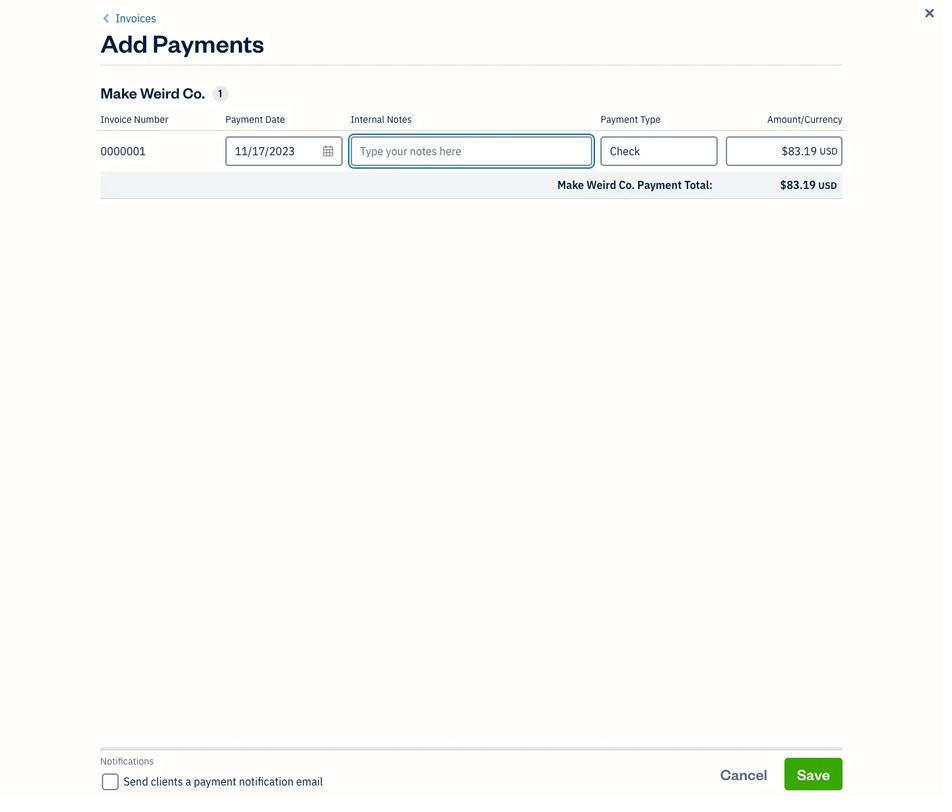 Task type: locate. For each thing, give the bounding box(es) containing it.
weird
[[140, 83, 180, 102], [587, 178, 617, 192]]

0 vertical spatial co.
[[183, 83, 205, 102]]

estimates image
[[30, 110, 144, 121]]

1 horizontal spatial co.
[[619, 178, 635, 192]]

1 horizontal spatial make
[[387, 139, 436, 165]]

0 vertical spatial weird
[[140, 83, 180, 102]]

usd right $83.19
[[819, 180, 838, 192]]

0 horizontal spatial make
[[101, 83, 137, 102]]

0 horizontal spatial co.
[[183, 83, 205, 102]]

1 horizontal spatial weird
[[587, 178, 617, 192]]

2 horizontal spatial make
[[558, 178, 584, 192]]

0 vertical spatial invoices
[[116, 11, 156, 25]]

co. down payment type text field
[[619, 178, 635, 192]]

1 vertical spatial invoices
[[186, 51, 278, 82]]

$83.19 usd
[[781, 178, 838, 192]]

send payment reminders image
[[755, 176, 802, 223]]

0 horizontal spatial invoice
[[101, 113, 132, 126]]

Amount (USD) text field
[[726, 136, 843, 166]]

dashboard image
[[30, 59, 144, 70]]

notes
[[387, 113, 412, 126]]

the
[[440, 139, 469, 165]]

clients
[[151, 775, 183, 788]]

weird up number
[[140, 83, 180, 102]]

payment
[[226, 113, 263, 126], [601, 113, 638, 126], [638, 178, 682, 192]]

new
[[814, 57, 843, 76]]

new invoice link
[[802, 51, 906, 83]]

type
[[641, 113, 661, 126]]

make weird co. payment total:
[[558, 178, 713, 192]]

1 vertical spatial 1
[[225, 761, 231, 775]]

payment date
[[226, 113, 285, 126]]

make the most payable invoice ever
[[387, 139, 705, 165]]

weird down payable
[[587, 178, 617, 192]]

per
[[804, 761, 821, 775]]

Payment Type text field
[[602, 138, 716, 165]]

0 horizontal spatial invoices
[[116, 11, 156, 25]]

usd inside $83.19 usd
[[819, 180, 838, 192]]

make for make the most payable invoice ever
[[387, 139, 436, 165]]

make
[[101, 83, 137, 102], [387, 139, 436, 165], [558, 178, 584, 192]]

invoice up invoices icon
[[101, 113, 132, 126]]

1 right 1–1
[[225, 761, 231, 775]]

1 horizontal spatial invoices
[[186, 51, 278, 82]]

make up invoice number
[[101, 83, 137, 102]]

co. for make weird co. payment total:
[[619, 178, 635, 192]]

make for make weird co. payment total:
[[558, 178, 584, 192]]

items per page:
[[773, 761, 850, 775]]

$83.19
[[781, 178, 816, 192]]

1 vertical spatial co.
[[619, 178, 635, 192]]

payment
[[194, 775, 237, 788]]

make down payable
[[558, 178, 584, 192]]

invoices inside button
[[116, 11, 156, 25]]

invoice
[[846, 57, 894, 76], [101, 113, 132, 126], [596, 139, 660, 165]]

clients image
[[30, 84, 144, 95]]

invoice right 'new'
[[846, 57, 894, 76]]

save
[[798, 764, 831, 783]]

2 vertical spatial invoice
[[596, 139, 660, 165]]

2 vertical spatial make
[[558, 178, 584, 192]]

usd
[[820, 145, 838, 157], [819, 180, 838, 192]]

chevronleft image
[[101, 10, 113, 26]]

invoice down the payment type
[[596, 139, 660, 165]]

1–1
[[186, 761, 205, 775]]

usd up $83.19 usd
[[820, 145, 838, 157]]

payment left type
[[601, 113, 638, 126]]

save button
[[785, 758, 843, 790]]

make down notes
[[387, 139, 436, 165]]

cancel
[[721, 764, 768, 783]]

make weird co.
[[101, 83, 205, 102]]

payment left date
[[226, 113, 263, 126]]

notifications
[[101, 755, 154, 767]]

co.
[[183, 83, 205, 102], [619, 178, 635, 192]]

0 horizontal spatial 1
[[219, 87, 222, 100]]

send
[[124, 775, 149, 788]]

1 vertical spatial weird
[[587, 178, 617, 192]]

invoices up add
[[116, 11, 156, 25]]

total:
[[685, 178, 713, 192]]

1 down payments
[[219, 87, 222, 100]]

0 vertical spatial make
[[101, 83, 137, 102]]

2 horizontal spatial invoice
[[846, 57, 894, 76]]

co. down add payments
[[183, 83, 205, 102]]

Date in MM/DD/YYYY format text field
[[226, 136, 343, 166]]

invoices
[[116, 11, 156, 25], [186, 51, 278, 82]]

payment for payment type
[[601, 113, 638, 126]]

weird for make weird co. payment total:
[[587, 178, 617, 192]]

invoices button
[[101, 10, 156, 26]]

0 vertical spatial usd
[[820, 145, 838, 157]]

1 horizontal spatial invoice
[[596, 139, 660, 165]]

0 horizontal spatial weird
[[140, 83, 180, 102]]

invoices up payment date
[[186, 51, 278, 82]]

1
[[219, 87, 222, 100], [225, 761, 231, 775]]

1 horizontal spatial 1
[[225, 761, 231, 775]]

1 vertical spatial usd
[[819, 180, 838, 192]]

1 vertical spatial make
[[387, 139, 436, 165]]



Task type: vqa. For each thing, say whether or not it's contained in the screenshot.
the All Checkout Link Payments
no



Task type: describe. For each thing, give the bounding box(es) containing it.
a
[[186, 775, 192, 788]]

page:
[[823, 761, 850, 775]]

add payments
[[101, 27, 264, 59]]

most
[[473, 139, 518, 165]]

number
[[134, 113, 168, 126]]

payment down payment type text field
[[638, 178, 682, 192]]

close image
[[923, 5, 937, 22]]

add
[[101, 27, 148, 59]]

payable
[[521, 139, 593, 165]]

email
[[297, 775, 323, 788]]

amount/currency
[[768, 113, 843, 126]]

invoice number
[[101, 113, 168, 126]]

invoice like a pro image
[[290, 176, 337, 223]]

co. for make weird co.
[[183, 83, 205, 102]]

ever
[[664, 139, 705, 165]]

weird for make weird co.
[[140, 83, 180, 102]]

date
[[265, 113, 285, 126]]

invoices image
[[126, 136, 138, 147]]

notification
[[239, 775, 294, 788]]

accept credit cards image
[[522, 176, 570, 223]]

payment type
[[601, 113, 661, 126]]

internal notes
[[351, 113, 412, 126]]

send clients a payment notification email
[[124, 775, 323, 788]]

0 vertical spatial 1
[[219, 87, 222, 100]]

0000001
[[101, 144, 146, 158]]

cancel button
[[709, 758, 780, 790]]

Type your notes here text field
[[351, 136, 593, 166]]

0 vertical spatial invoice
[[846, 57, 894, 76]]

new invoice
[[814, 57, 894, 76]]

1 vertical spatial invoice
[[101, 113, 132, 126]]

items
[[773, 761, 802, 775]]

main element
[[0, 0, 182, 797]]

payment for payment date
[[226, 113, 263, 126]]

internal
[[351, 113, 385, 126]]

payments
[[153, 27, 264, 59]]

make for make weird co.
[[101, 83, 137, 102]]



